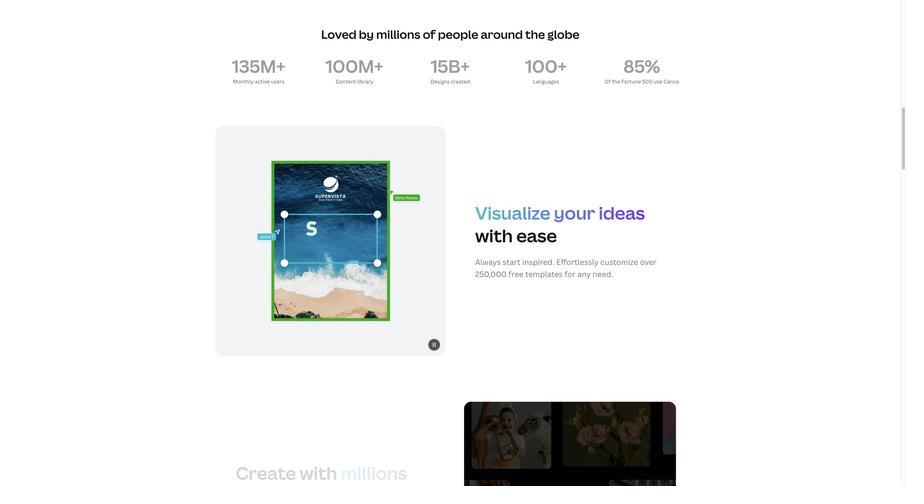 Task type: describe. For each thing, give the bounding box(es) containing it.
85% of the fortune 500 use canva
[[605, 54, 679, 85]]

free inside always start inspired. effortlessly customize over 250,000 free templates for any need.
[[509, 269, 524, 279]]

content
[[336, 78, 356, 85]]

templates
[[525, 269, 563, 279]]

visualize your ideas with ease
[[475, 201, 645, 248]]

with inside visualize your ideas with ease
[[475, 224, 513, 248]]

by
[[359, 26, 374, 42]]

of
[[605, 78, 611, 85]]

need.
[[593, 269, 613, 279]]

create with
[[236, 461, 341, 485]]

millions
[[341, 461, 407, 485]]

100m+
[[326, 54, 383, 78]]

loved by millions of people around the globe
[[321, 26, 580, 42]]

135m+ monthly active users
[[232, 54, 286, 85]]

of
[[236, 484, 255, 486]]

free inside millions of free assets
[[258, 484, 296, 486]]

use
[[654, 78, 662, 85]]

effortlessly
[[556, 257, 599, 267]]

visualize
[[475, 201, 550, 225]]

globe
[[548, 26, 580, 42]]

assets
[[299, 484, 356, 486]]

always start inspired. effortlessly customize over 250,000 free templates for any need.
[[475, 257, 657, 279]]

monthly
[[233, 78, 254, 85]]

around
[[481, 26, 523, 42]]

library
[[357, 78, 373, 85]]

for
[[565, 269, 576, 279]]

100m+ content library
[[326, 54, 383, 85]]

designs
[[431, 78, 450, 85]]

loved
[[321, 26, 357, 42]]

customize
[[600, 257, 638, 267]]

create
[[236, 461, 296, 485]]

people
[[438, 26, 478, 42]]

500
[[642, 78, 653, 85]]



Task type: locate. For each thing, give the bounding box(es) containing it.
100+ languages
[[525, 54, 567, 85]]

1 horizontal spatial with
[[475, 224, 513, 248]]

1 horizontal spatial the
[[612, 78, 620, 85]]

1 vertical spatial free
[[258, 484, 296, 486]]

ideas
[[599, 201, 645, 225]]

millions of
[[376, 26, 436, 42]]

ease
[[516, 224, 557, 248]]

0 vertical spatial free
[[509, 269, 524, 279]]

250,000
[[475, 269, 507, 279]]

1 vertical spatial the
[[612, 78, 620, 85]]

fortune
[[622, 78, 641, 85]]

always
[[475, 257, 501, 267]]

0 horizontal spatial free
[[258, 484, 296, 486]]

any
[[578, 269, 591, 279]]

active
[[255, 78, 270, 85]]

15b+ designs created
[[431, 54, 470, 85]]

languages
[[533, 78, 559, 85]]

created
[[451, 78, 470, 85]]

1 vertical spatial with
[[300, 461, 337, 485]]

free
[[509, 269, 524, 279], [258, 484, 296, 486]]

the
[[525, 26, 545, 42], [612, 78, 620, 85]]

the right the of
[[612, 78, 620, 85]]

free down start
[[509, 269, 524, 279]]

135m+
[[232, 54, 286, 78]]

with
[[475, 224, 513, 248], [300, 461, 337, 485]]

canva
[[664, 78, 679, 85]]

the left globe
[[525, 26, 545, 42]]

the inside the 85% of the fortune 500 use canva
[[612, 78, 620, 85]]

inspired.
[[522, 257, 555, 267]]

100+
[[525, 54, 567, 78]]

85%
[[624, 54, 660, 78]]

over
[[640, 257, 657, 267]]

your
[[554, 201, 595, 225]]

0 horizontal spatial with
[[300, 461, 337, 485]]

1 horizontal spatial free
[[509, 269, 524, 279]]

free right of
[[258, 484, 296, 486]]

start
[[503, 257, 521, 267]]

15b+
[[431, 54, 470, 78]]

0 vertical spatial the
[[525, 26, 545, 42]]

millions of free assets
[[236, 461, 407, 486]]

0 vertical spatial with
[[475, 224, 513, 248]]

0 horizontal spatial the
[[525, 26, 545, 42]]

users
[[271, 78, 285, 85]]



Task type: vqa. For each thing, say whether or not it's contained in the screenshot.
design title text field
no



